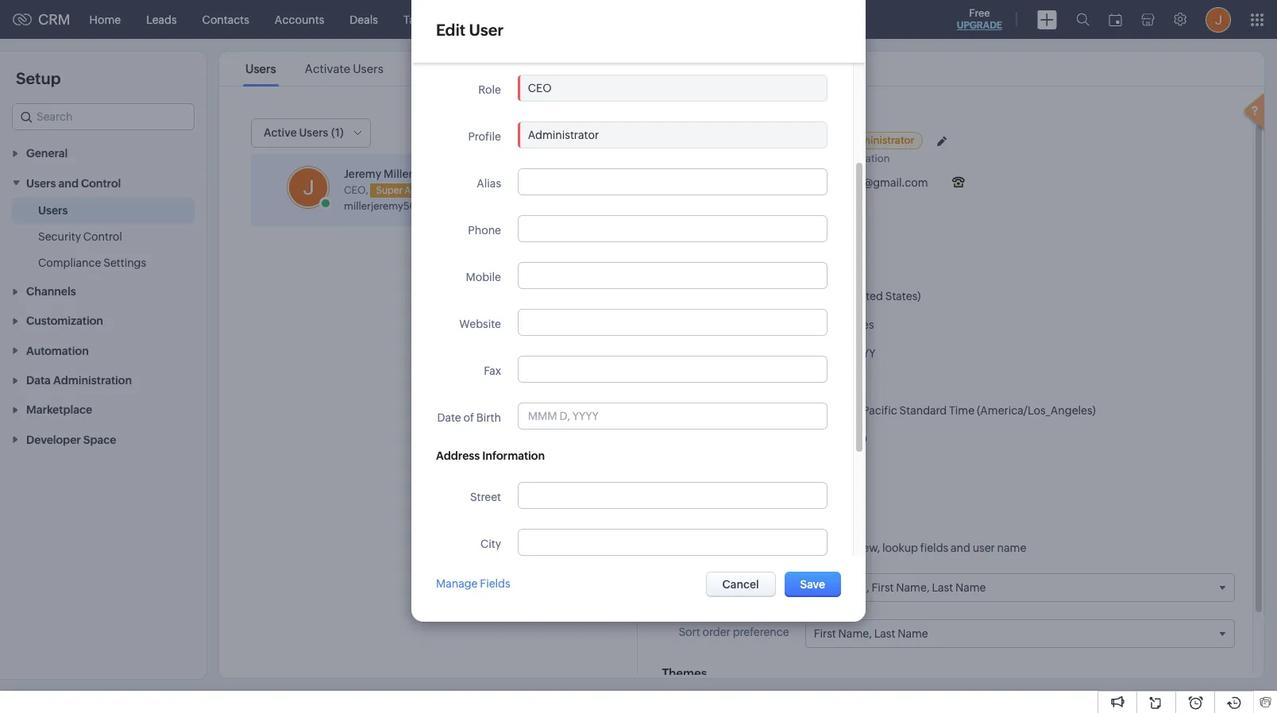 Task type: locate. For each thing, give the bounding box(es) containing it.
beyond imagination link
[[794, 153, 894, 164]]

name inside display name format & preferences it applies to fullname in column of list view, lookup fields and user name
[[706, 522, 740, 535]]

format for name
[[752, 580, 790, 593]]

of left list
[[825, 542, 835, 555]]

name
[[998, 542, 1027, 555]]

setup
[[16, 69, 61, 87]]

jeremy inside the jeremy miller ceo, super admin millerjeremy500@gmail.com
[[344, 168, 382, 180]]

user right edit
[[469, 21, 504, 39]]

street
[[470, 491, 501, 504]]

1 vertical spatial miller
[[384, 168, 413, 180]]

active
[[264, 126, 297, 139]]

admin
[[405, 185, 434, 196]]

save button
[[785, 572, 841, 597]]

crm
[[38, 11, 70, 28]]

1 horizontal spatial of
[[825, 542, 835, 555]]

0 vertical spatial user
[[469, 21, 504, 39]]

0 vertical spatial control
[[81, 177, 121, 190]]

name format
[[720, 580, 790, 593]]

0 vertical spatial date
[[718, 347, 742, 360]]

miller up beyond
[[799, 133, 831, 146]]

0 vertical spatial information
[[702, 256, 769, 270]]

jeremy for jeremy miller ceo, super admin millerjeremy500@gmail.com
[[344, 168, 382, 180]]

super
[[376, 185, 403, 196]]

standard
[[900, 404, 947, 417]]

control up compliance settings link
[[83, 230, 122, 243]]

1 vertical spatial time
[[949, 404, 975, 417]]

name up the to
[[706, 522, 740, 535]]

1 horizontal spatial jeremy
[[755, 133, 796, 146]]

miller up super at the left of the page
[[384, 168, 413, 180]]

1 horizontal spatial information
[[702, 256, 769, 270]]

users link for security control link
[[38, 202, 68, 218]]

users link inside region
[[38, 202, 68, 218]]

None text field
[[519, 216, 827, 242], [519, 483, 827, 508], [519, 530, 827, 555], [519, 216, 827, 242], [519, 483, 827, 508], [519, 530, 827, 555]]

0 vertical spatial name
[[706, 522, 740, 535]]

meetings link
[[444, 0, 518, 39]]

fullname
[[724, 542, 769, 555]]

manage fields
[[436, 578, 511, 590]]

format up the time format
[[744, 347, 782, 360]]

0 horizontal spatial millerjeremy500@gmail.com
[[344, 200, 485, 212]]

free upgrade
[[957, 7, 1003, 31]]

miller inside the jeremy miller ceo, super admin millerjeremy500@gmail.com
[[384, 168, 413, 180]]

0 horizontal spatial user
[[469, 21, 504, 39]]

1 vertical spatial information
[[482, 450, 545, 462]]

date up the address
[[437, 412, 461, 424]]

display name format & preferences it applies to fullname in column of list view, lookup fields and user name
[[662, 522, 1027, 555]]

user inside button
[[569, 128, 593, 140]]

(america/los_angeles)
[[977, 404, 1096, 417]]

date up the time format
[[718, 347, 742, 360]]

0 vertical spatial users link
[[243, 62, 279, 75]]

locale information
[[662, 256, 769, 270]]

miller for jeremy miller ceo, super admin millerjeremy500@gmail.com
[[384, 168, 413, 180]]

alias
[[477, 177, 501, 190]]

list
[[231, 52, 398, 86]]

sort
[[679, 626, 701, 639]]

tasks
[[404, 13, 432, 26]]

1 horizontal spatial date
[[718, 347, 742, 360]]

mobile
[[466, 271, 501, 284]]

user
[[973, 542, 995, 555]]

1 vertical spatial control
[[83, 230, 122, 243]]

1 vertical spatial user
[[569, 128, 593, 140]]

jeremy up beyond
[[755, 133, 796, 146]]

date for date format
[[718, 347, 742, 360]]

format down in
[[752, 580, 790, 593]]

cancel button
[[706, 572, 776, 597]]

security control link
[[38, 229, 122, 244]]

format for date
[[744, 347, 782, 360]]

format inside display name format & preferences it applies to fullname in column of list view, lookup fields and user name
[[743, 522, 783, 535]]

preferences
[[797, 522, 866, 535]]

states)
[[886, 290, 921, 303]]

fax
[[484, 365, 501, 377]]

security control
[[38, 230, 122, 243]]

0 vertical spatial miller
[[799, 133, 831, 146]]

date for date of birth
[[437, 412, 461, 424]]

users
[[246, 62, 276, 75], [353, 62, 384, 75], [568, 161, 597, 174], [26, 177, 56, 190], [38, 204, 68, 217]]

0 vertical spatial time
[[717, 376, 742, 389]]

0 horizontal spatial information
[[482, 450, 545, 462]]

leads link
[[134, 0, 190, 39]]

time down date format
[[717, 376, 742, 389]]

1 horizontal spatial millerjeremy500@gmail.com
[[777, 176, 929, 189]]

0 horizontal spatial date
[[437, 412, 461, 424]]

deals
[[350, 13, 378, 26]]

control
[[81, 177, 121, 190], [83, 230, 122, 243]]

(gmt -8:0) pacific standard time (america/los_angeles)
[[805, 404, 1096, 417]]

jeremy up ceo, at the top left of the page
[[344, 168, 382, 180]]

8:0)
[[839, 404, 861, 417]]

jeremy
[[755, 133, 796, 146], [344, 168, 382, 180]]

0 horizontal spatial of
[[464, 412, 474, 424]]

1 vertical spatial users link
[[38, 202, 68, 218]]

applies
[[671, 542, 709, 555]]

tasks link
[[391, 0, 444, 39]]

1 vertical spatial and
[[951, 542, 971, 555]]

users link for activate users link
[[243, 62, 279, 75]]

name down fullname
[[720, 580, 750, 593]]

0 horizontal spatial time
[[717, 376, 742, 389]]

address
[[436, 450, 480, 462]]

information down 'details'
[[702, 256, 769, 270]]

activate
[[305, 62, 351, 75]]

united
[[805, 319, 840, 331]]

users link
[[243, 62, 279, 75], [38, 202, 68, 218]]

and inside display name format & preferences it applies to fullname in column of list view, lookup fields and user name
[[951, 542, 971, 555]]

profile
[[468, 130, 501, 143]]

of left the birth
[[464, 412, 474, 424]]

city
[[481, 538, 501, 551]]

format up in
[[743, 522, 783, 535]]

user for new user
[[569, 128, 593, 140]]

user for edit user
[[469, 21, 504, 39]]

date
[[718, 347, 742, 360], [437, 412, 461, 424]]

user
[[469, 21, 504, 39], [569, 128, 593, 140]]

format down date format
[[744, 376, 782, 389]]

millerjeremy500@gmail.com down beyond imagination "link"
[[777, 176, 929, 189]]

1 horizontal spatial miller
[[799, 133, 831, 146]]

upgrade
[[957, 20, 1003, 31]]

MMM D, YYYY text field
[[519, 404, 827, 429]]

1 vertical spatial jeremy
[[344, 168, 382, 180]]

0 vertical spatial and
[[58, 177, 79, 190]]

1 horizontal spatial time
[[949, 404, 975, 417]]

users link down contacts
[[243, 62, 279, 75]]

0 horizontal spatial miller
[[384, 168, 413, 180]]

role
[[478, 83, 501, 96]]

None text field
[[519, 75, 827, 101], [519, 122, 827, 148], [519, 169, 827, 195], [519, 263, 827, 288], [519, 310, 827, 335], [519, 357, 827, 382], [519, 75, 827, 101], [519, 122, 827, 148], [519, 169, 827, 195], [519, 263, 827, 288], [519, 310, 827, 335], [519, 357, 827, 382]]

1 horizontal spatial users link
[[243, 62, 279, 75]]

0 vertical spatial of
[[464, 412, 474, 424]]

details
[[691, 214, 724, 226]]

time
[[717, 376, 742, 389], [949, 404, 975, 417]]

user right new
[[569, 128, 593, 140]]

cancel
[[723, 578, 759, 591]]

name
[[706, 522, 740, 535], [720, 580, 750, 593]]

time right the standard at the right of the page
[[949, 404, 975, 417]]

lookup
[[883, 542, 918, 555]]

users and control button
[[0, 168, 207, 198]]

and up security
[[58, 177, 79, 190]]

column
[[783, 542, 822, 555]]

and
[[58, 177, 79, 190], [951, 542, 971, 555]]

0 horizontal spatial and
[[58, 177, 79, 190]]

information down the birth
[[482, 450, 545, 462]]

information for locale information
[[702, 256, 769, 270]]

hours
[[818, 376, 849, 389]]

new user button
[[520, 121, 609, 147]]

0 horizontal spatial users link
[[38, 202, 68, 218]]

view,
[[854, 542, 880, 555]]

of
[[464, 412, 474, 424], [825, 542, 835, 555]]

time format
[[717, 376, 782, 389]]

1 vertical spatial date
[[437, 412, 461, 424]]

1 vertical spatial of
[[825, 542, 835, 555]]

date format
[[718, 347, 782, 360]]

miller for jeremy miller
[[799, 133, 831, 146]]

users link up security
[[38, 202, 68, 218]]

compliance settings
[[38, 256, 146, 269]]

-
[[836, 404, 839, 417]]

control inside region
[[83, 230, 122, 243]]

control up the users and control region
[[81, 177, 121, 190]]

millerjeremy500@gmail.com down admin
[[344, 200, 485, 212]]

0 horizontal spatial jeremy
[[344, 168, 382, 180]]

1 horizontal spatial and
[[951, 542, 971, 555]]

0 vertical spatial jeremy
[[755, 133, 796, 146]]

list containing users
[[231, 52, 398, 86]]

and left user
[[951, 542, 971, 555]]

1 horizontal spatial user
[[569, 128, 593, 140]]

123,456.789
[[805, 433, 868, 446]]



Task type: vqa. For each thing, say whether or not it's contained in the screenshot.
bottom Name
yes



Task type: describe. For each thing, give the bounding box(es) containing it.
accounts link
[[262, 0, 337, 39]]

12 hours
[[805, 376, 849, 389]]

free
[[969, 7, 990, 19]]

1 vertical spatial name
[[720, 580, 750, 593]]

beyond imagination
[[794, 153, 890, 164]]

it
[[662, 542, 669, 555]]

control inside dropdown button
[[81, 177, 121, 190]]

users inside users and control dropdown button
[[26, 177, 56, 190]]

information for address information
[[482, 450, 545, 462]]

active users (1)
[[264, 126, 344, 139]]

birth
[[477, 412, 501, 424]]

import
[[531, 161, 566, 174]]

jeremy for jeremy miller
[[755, 133, 796, 146]]

compliance
[[38, 256, 101, 269]]

crm link
[[13, 11, 70, 28]]

leads
[[146, 13, 177, 26]]

home link
[[77, 0, 134, 39]]

1 vertical spatial millerjeremy500@gmail.com
[[344, 200, 485, 212]]

new user
[[543, 128, 593, 140]]

show details
[[662, 214, 724, 226]]

activate users link
[[302, 62, 386, 75]]

&
[[786, 522, 794, 535]]

compliance settings link
[[38, 255, 146, 271]]

fields
[[480, 578, 511, 590]]

save
[[801, 578, 825, 591]]

locale
[[662, 256, 699, 270]]

administrator
[[848, 134, 915, 146]]

users and control region
[[0, 198, 207, 276]]

order
[[703, 626, 731, 639]]

list
[[837, 542, 852, 555]]

and inside users and control dropdown button
[[58, 177, 79, 190]]

settings
[[103, 256, 146, 269]]

activate users
[[305, 62, 384, 75]]

show details link
[[662, 214, 739, 226]]

accounts
[[275, 13, 324, 26]]

fields
[[921, 542, 949, 555]]

phone
[[468, 224, 501, 237]]

ceo,
[[344, 184, 368, 196]]

show
[[662, 214, 689, 226]]

contacts link
[[190, 0, 262, 39]]

millerjeremy500@gmail.com link
[[344, 200, 485, 212]]

imagination
[[833, 153, 890, 164]]

mmm
[[805, 347, 835, 360]]

to
[[711, 542, 722, 555]]

12
[[805, 376, 816, 389]]

meetings
[[457, 13, 505, 26]]

new
[[543, 128, 567, 140]]

date of birth
[[437, 412, 501, 424]]

english
[[805, 290, 843, 303]]

website
[[459, 318, 501, 331]]

0 vertical spatial millerjeremy500@gmail.com
[[777, 176, 929, 189]]

(gmt
[[805, 404, 833, 417]]

edit user
[[436, 21, 504, 39]]

beyond
[[794, 153, 831, 164]]

in
[[771, 542, 781, 555]]

united states
[[805, 319, 874, 331]]

deals link
[[337, 0, 391, 39]]

address information
[[436, 450, 545, 462]]

jeremy miller ceo, super admin millerjeremy500@gmail.com
[[344, 168, 485, 212]]

contacts
[[202, 13, 249, 26]]

users (1)
[[299, 126, 344, 139]]

manage
[[436, 578, 478, 590]]

yyyy
[[850, 347, 876, 360]]

display
[[662, 522, 704, 535]]

of inside display name format & preferences it applies to fullname in column of list view, lookup fields and user name
[[825, 542, 835, 555]]

d,
[[837, 347, 848, 360]]

pacific
[[863, 404, 898, 417]]

themes
[[662, 667, 707, 680]]

sort order preference
[[679, 626, 790, 639]]

states
[[842, 319, 874, 331]]

users inside region
[[38, 204, 68, 217]]

format for time
[[744, 376, 782, 389]]

import users
[[531, 161, 597, 174]]

jeremy miller
[[755, 133, 831, 146]]

users and control
[[26, 177, 121, 190]]

home
[[89, 13, 121, 26]]



